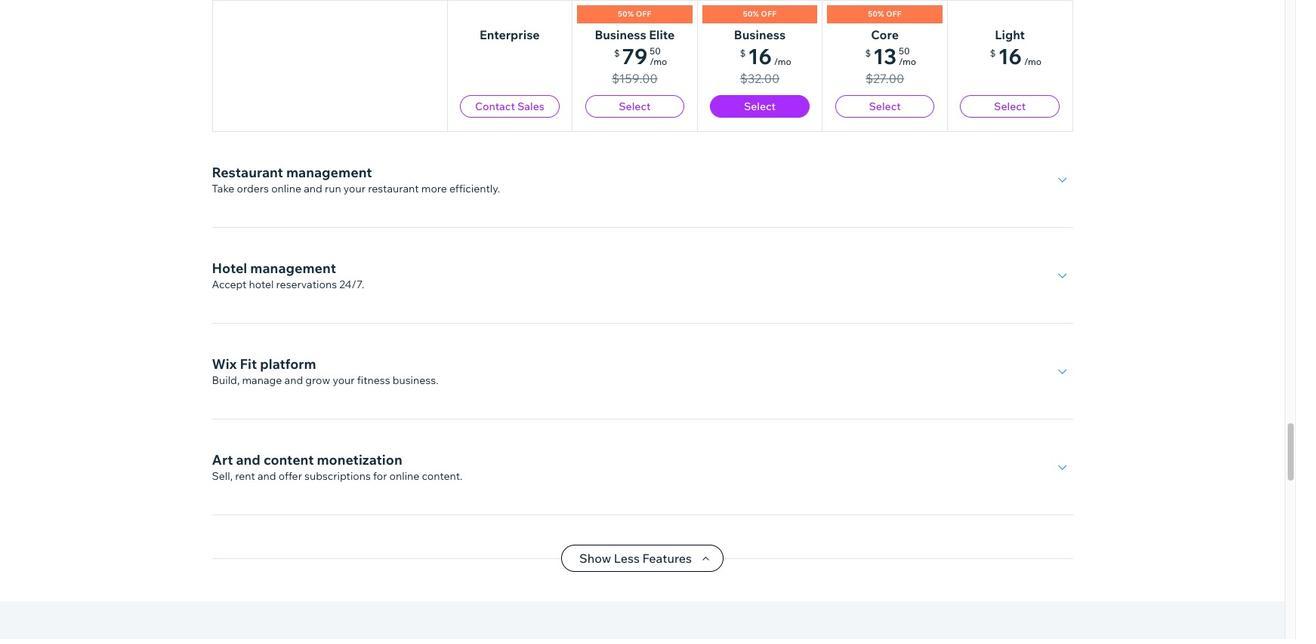 Task type: vqa. For each thing, say whether or not it's contained in the screenshot.
CUSTOM
no



Task type: locate. For each thing, give the bounding box(es) containing it.
contact sales button
[[460, 95, 559, 118]]

your for wix fit platform
[[333, 374, 355, 388]]

ticket and event management sell tickets and manage events.
[[212, 68, 408, 100]]

hotel
[[249, 278, 274, 292]]

0 vertical spatial management
[[322, 68, 408, 85]]

/mo
[[650, 56, 667, 67], [774, 56, 792, 67], [899, 56, 916, 67], [1024, 56, 1042, 67]]

and left run
[[304, 182, 322, 196]]

select button down $27.00
[[835, 95, 935, 118]]

3 50% from the left
[[868, 9, 884, 19]]

0 horizontal spatial 50
[[650, 45, 661, 57]]

select
[[619, 100, 651, 113], [744, 100, 776, 113], [869, 100, 901, 113], [994, 100, 1026, 113]]

content.
[[422, 470, 463, 483]]

2 vertical spatial management
[[250, 260, 336, 277]]

0 horizontal spatial online
[[271, 182, 301, 196]]

platform
[[260, 356, 316, 373]]

light
[[995, 27, 1025, 42]]

1 horizontal spatial online
[[389, 470, 420, 483]]

business
[[595, 27, 646, 42], [734, 27, 786, 42]]

manage inside wix fit platform build, manage and grow your fitness business.
[[242, 374, 282, 388]]

2 50 from the left
[[899, 45, 910, 57]]

4 $ from the left
[[990, 48, 996, 59]]

0 horizontal spatial off
[[636, 9, 652, 19]]

4 2.5% from the left
[[874, 32, 896, 46]]

restaurant
[[212, 164, 283, 181]]

50% off up core
[[868, 9, 902, 19]]

$ left 79
[[614, 48, 620, 59]]

/mo up the $32.00
[[774, 56, 792, 67]]

management up the reservations
[[250, 260, 336, 277]]

4 select button from the left
[[960, 95, 1060, 118]]

select button down $159.00
[[585, 95, 685, 118]]

2 /mo from the left
[[774, 56, 792, 67]]

off up core
[[886, 9, 902, 19]]

off up "elite"
[[636, 9, 652, 19]]

3 off from the left
[[886, 9, 902, 19]]

0 vertical spatial online
[[271, 182, 301, 196]]

1 vertical spatial manage
[[242, 374, 282, 388]]

your
[[344, 182, 366, 196], [333, 374, 355, 388]]

select button for 16
[[960, 95, 1060, 118]]

business up the $32.00
[[734, 27, 786, 42]]

3 2.5% from the left
[[749, 32, 771, 46]]

restaurant management take orders online and run your restaurant more efficiently.
[[212, 164, 500, 196]]

take
[[212, 182, 234, 196]]

1 horizontal spatial business
[[734, 27, 786, 42]]

management for hotel management
[[250, 260, 336, 277]]

/mo inside core $ 13 50 /mo $27.00
[[899, 56, 916, 67]]

1 horizontal spatial manage
[[289, 86, 329, 100]]

50
[[650, 45, 661, 57], [899, 45, 910, 57]]

3 $ from the left
[[865, 48, 871, 59]]

1 50 from the left
[[650, 45, 661, 57]]

3 select button from the left
[[835, 95, 935, 118]]

4 select from the left
[[994, 100, 1026, 113]]

business inside 'business $ 16 /mo $32.00'
[[734, 27, 786, 42]]

$32.00
[[740, 71, 780, 86]]

your right the grow
[[333, 374, 355, 388]]

and down platform
[[284, 374, 303, 388]]

1 horizontal spatial 16
[[998, 43, 1022, 69]]

50 down "elite"
[[650, 45, 661, 57]]

less
[[614, 551, 640, 567]]

business inside business elite $ 79 50 /mo $159.00
[[595, 27, 646, 42]]

business $ 16 /mo $32.00
[[734, 27, 792, 86]]

16
[[748, 43, 772, 69], [998, 43, 1022, 69]]

2.5% up contact sales button
[[498, 32, 521, 46]]

2 select from the left
[[744, 100, 776, 113]]

business for 79
[[595, 27, 646, 42]]

tickets
[[233, 86, 265, 100]]

$
[[614, 48, 620, 59], [740, 48, 746, 59], [865, 48, 871, 59], [990, 48, 996, 59]]

orders
[[237, 182, 269, 196]]

24/7.
[[339, 278, 364, 292]]

2 off from the left
[[761, 9, 777, 19]]

business.
[[393, 374, 439, 388]]

business up 79
[[595, 27, 646, 42]]

sell
[[212, 86, 230, 100]]

0 horizontal spatial 16
[[748, 43, 772, 69]]

manage down event
[[289, 86, 329, 100]]

2.5%
[[498, 32, 521, 46], [623, 32, 646, 46], [749, 32, 771, 46], [874, 32, 896, 46]]

2 horizontal spatial off
[[886, 9, 902, 19]]

1 business from the left
[[595, 27, 646, 42]]

select button
[[585, 95, 685, 118], [710, 95, 810, 118], [835, 95, 935, 118], [960, 95, 1060, 118]]

wix fit platform build, manage and grow your fitness business.
[[212, 356, 439, 388]]

off
[[636, 9, 652, 19], [761, 9, 777, 19], [886, 9, 902, 19]]

select for 79
[[619, 100, 651, 113]]

2 2.5% from the left
[[623, 32, 646, 46]]

2 horizontal spatial 50%
[[868, 9, 884, 19]]

and right rent
[[258, 470, 276, 483]]

16 up the $32.00
[[748, 43, 772, 69]]

management up run
[[286, 164, 372, 181]]

0 horizontal spatial 50%
[[618, 9, 634, 19]]

online inside "restaurant management take orders online and run your restaurant more efficiently."
[[271, 182, 301, 196]]

efficiently.
[[449, 182, 500, 196]]

off for 79
[[636, 9, 652, 19]]

management
[[322, 68, 408, 85], [286, 164, 372, 181], [250, 260, 336, 277]]

2 business from the left
[[734, 27, 786, 42]]

50% for 13
[[868, 9, 884, 19]]

online inside art and content monetization sell, rent and offer subscriptions for online content.
[[389, 470, 420, 483]]

2 50% off from the left
[[743, 9, 777, 19]]

management up events.
[[322, 68, 408, 85]]

$ up the $32.00
[[740, 48, 746, 59]]

/mo inside 'business $ 16 /mo $32.00'
[[774, 56, 792, 67]]

0 vertical spatial manage
[[289, 86, 329, 100]]

/mo inside business elite $ 79 50 /mo $159.00
[[650, 56, 667, 67]]

3 50% off from the left
[[868, 9, 902, 19]]

$27.00
[[866, 71, 904, 86]]

$ left 13
[[865, 48, 871, 59]]

50% off up 'business $ 16 /mo $32.00'
[[743, 9, 777, 19]]

art
[[212, 452, 233, 469]]

restaurant
[[368, 182, 419, 196]]

off up 'business $ 16 /mo $32.00'
[[761, 9, 777, 19]]

4 /mo from the left
[[1024, 56, 1042, 67]]

$ down light
[[990, 48, 996, 59]]

select for 16
[[994, 100, 1026, 113]]

16 down light
[[998, 43, 1022, 69]]

1 select button from the left
[[585, 95, 685, 118]]

1 16 from the left
[[748, 43, 772, 69]]

3 select from the left
[[869, 100, 901, 113]]

2.5% left "elite"
[[623, 32, 646, 46]]

online right for
[[389, 470, 420, 483]]

1 50% off from the left
[[618, 9, 652, 19]]

fit
[[240, 356, 257, 373]]

/mo right 13
[[899, 56, 916, 67]]

select down $27.00
[[869, 100, 901, 113]]

your right run
[[344, 182, 366, 196]]

16 inside 'business $ 16 /mo $32.00'
[[748, 43, 772, 69]]

50% off up "elite"
[[618, 9, 652, 19]]

1 off from the left
[[636, 9, 652, 19]]

select button down the $32.00
[[710, 95, 810, 118]]

50 inside business elite $ 79 50 /mo $159.00
[[650, 45, 661, 57]]

and up tickets
[[255, 68, 280, 85]]

1 $ from the left
[[614, 48, 620, 59]]

1 50% from the left
[[618, 9, 634, 19]]

0 horizontal spatial business
[[595, 27, 646, 42]]

1 vertical spatial your
[[333, 374, 355, 388]]

your for restaurant management
[[344, 182, 366, 196]]

select button down $ 16 /mo
[[960, 95, 1060, 118]]

1 /mo from the left
[[650, 56, 667, 67]]

show less features
[[579, 551, 692, 567]]

enterprise
[[480, 27, 540, 42]]

select down the $32.00
[[744, 100, 776, 113]]

3 /mo from the left
[[899, 56, 916, 67]]

rent
[[235, 470, 255, 483]]

$ inside business elite $ 79 50 /mo $159.00
[[614, 48, 620, 59]]

monetization
[[317, 452, 402, 469]]

and
[[255, 68, 280, 85], [268, 86, 286, 100], [304, 182, 322, 196], [284, 374, 303, 388], [236, 452, 261, 469], [258, 470, 276, 483]]

online
[[271, 182, 301, 196], [389, 470, 420, 483]]

manage
[[289, 86, 329, 100], [242, 374, 282, 388]]

features
[[642, 551, 692, 567]]

sales
[[517, 100, 544, 113]]

2 50% from the left
[[743, 9, 759, 19]]

50% off
[[618, 9, 652, 19], [743, 9, 777, 19], [868, 9, 902, 19]]

management for restaurant management
[[286, 164, 372, 181]]

/mo down light
[[1024, 56, 1042, 67]]

manage down fit on the bottom left of the page
[[242, 374, 282, 388]]

50% up 79
[[618, 9, 634, 19]]

1 horizontal spatial 50
[[899, 45, 910, 57]]

ticket
[[212, 68, 252, 85]]

2 horizontal spatial 50% off
[[868, 9, 902, 19]]

2.5% up $27.00
[[874, 32, 896, 46]]

select down $159.00
[[619, 100, 651, 113]]

contact
[[475, 100, 515, 113]]

your inside "restaurant management take orders online and run your restaurant more efficiently."
[[344, 182, 366, 196]]

your inside wix fit platform build, manage and grow your fitness business.
[[333, 374, 355, 388]]

50%
[[618, 9, 634, 19], [743, 9, 759, 19], [868, 9, 884, 19]]

1 horizontal spatial 50%
[[743, 9, 759, 19]]

select button for 79
[[585, 95, 685, 118]]

50% up core
[[868, 9, 884, 19]]

1 horizontal spatial off
[[761, 9, 777, 19]]

online right the orders
[[271, 182, 301, 196]]

event
[[283, 68, 319, 85]]

0 vertical spatial your
[[344, 182, 366, 196]]

0 horizontal spatial 50% off
[[618, 9, 652, 19]]

1 vertical spatial online
[[389, 470, 420, 483]]

50% up 'business $ 16 /mo $32.00'
[[743, 9, 759, 19]]

business elite $ 79 50 /mo $159.00
[[595, 27, 675, 86]]

1 horizontal spatial 50% off
[[743, 9, 777, 19]]

1 vertical spatial management
[[286, 164, 372, 181]]

1 select from the left
[[619, 100, 651, 113]]

2 $ from the left
[[740, 48, 746, 59]]

management inside hotel management accept hotel reservations 24/7.
[[250, 260, 336, 277]]

management inside "restaurant management take orders online and run your restaurant more efficiently."
[[286, 164, 372, 181]]

50 right 13
[[899, 45, 910, 57]]

select down $ 16 /mo
[[994, 100, 1026, 113]]

/mo right 79
[[650, 56, 667, 67]]

2.5% up the $32.00
[[749, 32, 771, 46]]

/mo inside $ 16 /mo
[[1024, 56, 1042, 67]]

0 horizontal spatial manage
[[242, 374, 282, 388]]



Task type: describe. For each thing, give the bounding box(es) containing it.
50% off for 16
[[743, 9, 777, 19]]

grow
[[305, 374, 330, 388]]

2 16 from the left
[[998, 43, 1022, 69]]

$ inside 'business $ 16 /mo $32.00'
[[740, 48, 746, 59]]

50% off for 13
[[868, 9, 902, 19]]

manage inside ticket and event management sell tickets and manage events.
[[289, 86, 329, 100]]

and up rent
[[236, 452, 261, 469]]

$ inside core $ 13 50 /mo $27.00
[[865, 48, 871, 59]]

management inside ticket and event management sell tickets and manage events.
[[322, 68, 408, 85]]

art and content monetization sell, rent and offer subscriptions for online content.
[[212, 452, 463, 483]]

1 2.5% from the left
[[498, 32, 521, 46]]

build,
[[212, 374, 240, 388]]

13
[[873, 43, 897, 69]]

and inside "restaurant management take orders online and run your restaurant more efficiently."
[[304, 182, 322, 196]]

wix
[[212, 356, 237, 373]]

50% off for 79
[[618, 9, 652, 19]]

accept
[[212, 278, 247, 292]]

off for 16
[[761, 9, 777, 19]]

fitness
[[357, 374, 390, 388]]

$ 16 /mo
[[990, 43, 1042, 69]]

offer
[[279, 470, 302, 483]]

business for 16
[[734, 27, 786, 42]]

run
[[325, 182, 341, 196]]

more
[[421, 182, 447, 196]]

50% for 79
[[618, 9, 634, 19]]

79
[[622, 43, 648, 69]]

and inside wix fit platform build, manage and grow your fitness business.
[[284, 374, 303, 388]]

50 inside core $ 13 50 /mo $27.00
[[899, 45, 910, 57]]

contact sales
[[475, 100, 544, 113]]

and right tickets
[[268, 86, 286, 100]]

hotel management accept hotel reservations 24/7.
[[212, 260, 364, 292]]

reservations
[[276, 278, 337, 292]]

elite
[[649, 27, 675, 42]]

select for 13
[[869, 100, 901, 113]]

content
[[264, 452, 314, 469]]

hotel
[[212, 260, 247, 277]]

50% for 16
[[743, 9, 759, 19]]

events.
[[331, 86, 366, 100]]

sell,
[[212, 470, 233, 483]]

show
[[579, 551, 611, 567]]

select button for 13
[[835, 95, 935, 118]]

core
[[871, 27, 899, 42]]

core $ 13 50 /mo $27.00
[[865, 27, 916, 86]]

for
[[373, 470, 387, 483]]

show less features button
[[561, 545, 724, 573]]

$159.00
[[612, 71, 658, 86]]

subscriptions
[[304, 470, 371, 483]]

off for 13
[[886, 9, 902, 19]]

2 select button from the left
[[710, 95, 810, 118]]

$ inside $ 16 /mo
[[990, 48, 996, 59]]



